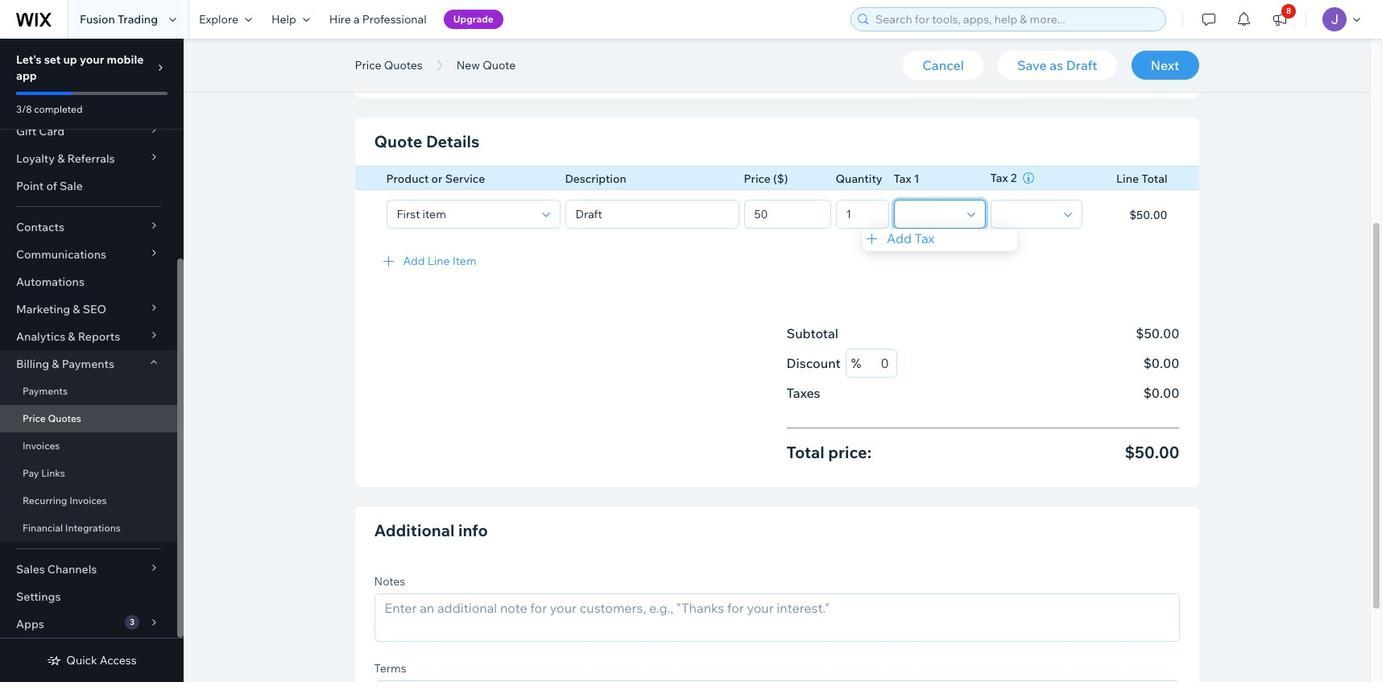 Task type: vqa. For each thing, say whether or not it's contained in the screenshot.
And at the left of page
no



Task type: locate. For each thing, give the bounding box(es) containing it.
1 vertical spatial total
[[787, 442, 825, 463]]

1 vertical spatial price quotes
[[23, 413, 81, 425]]

analytics & reports button
[[0, 323, 177, 351]]

notes
[[374, 574, 406, 589]]

& inside analytics & reports dropdown button
[[68, 330, 75, 344]]

tax down 1 at the right top of the page
[[915, 230, 935, 246]]

quote
[[374, 131, 423, 151]]

add
[[887, 230, 912, 246], [403, 253, 425, 268]]

point of sale
[[16, 179, 83, 193]]

0 horizontal spatial quotes
[[48, 413, 81, 425]]

& inside loyalty & referrals dropdown button
[[57, 151, 65, 166]]

completed
[[34, 103, 83, 115]]

additional
[[374, 520, 455, 540]]

quotes for price quotes button at the left top
[[384, 58, 423, 73]]

up
[[63, 52, 77, 67]]

gift card button
[[0, 118, 177, 145]]

recurring
[[23, 495, 67, 507]]

price quotes for price quotes link
[[23, 413, 81, 425]]

& left reports
[[68, 330, 75, 344]]

& right loyalty
[[57, 151, 65, 166]]

quotes for price quotes link
[[48, 413, 81, 425]]

contacts
[[16, 220, 64, 234]]

& inside marketing & seo dropdown button
[[73, 302, 80, 317]]

quotes
[[384, 58, 423, 73], [48, 413, 81, 425]]

1 vertical spatial price
[[744, 172, 771, 186]]

0 vertical spatial payments
[[62, 357, 114, 371]]

0 horizontal spatial price
[[23, 413, 46, 425]]

1 vertical spatial line
[[428, 253, 450, 268]]

0 vertical spatial add
[[887, 230, 912, 246]]

Enter item here field
[[392, 200, 537, 228]]

tax left 1 at the right top of the page
[[894, 172, 912, 186]]

automations
[[16, 275, 85, 289]]

app
[[16, 68, 37, 83]]

next button
[[1132, 51, 1199, 80]]

2 vertical spatial price
[[23, 413, 46, 425]]

1 horizontal spatial add
[[887, 230, 912, 246]]

sidebar element
[[0, 0, 184, 682]]

help
[[272, 12, 296, 27]]

price quotes inside price quotes button
[[355, 58, 423, 73]]

explore
[[199, 12, 238, 27]]

0 horizontal spatial line
[[428, 253, 450, 268]]

payments down billing
[[23, 385, 68, 397]]

quick
[[66, 653, 97, 668]]

price quotes down payments link
[[23, 413, 81, 425]]

set
[[44, 52, 61, 67]]

price quotes button
[[347, 53, 431, 77]]

payment terms
[[581, 31, 662, 45]]

quantity
[[836, 172, 883, 186]]

None text field
[[842, 200, 884, 228]]

None number field
[[862, 350, 892, 377]]

pay links link
[[0, 460, 177, 487]]

None text field
[[750, 200, 826, 228]]

quotes inside button
[[384, 58, 423, 73]]

line
[[1117, 172, 1139, 186], [428, 253, 450, 268]]

0 vertical spatial total
[[1142, 172, 1168, 186]]

recurring invoices link
[[0, 487, 177, 515]]

invoices link
[[0, 433, 177, 460]]

price inside button
[[355, 58, 382, 73]]

product
[[386, 172, 429, 186]]

1 vertical spatial $50.00
[[1136, 326, 1180, 342]]

analytics & reports
[[16, 330, 120, 344]]

quotes down payments link
[[48, 413, 81, 425]]

& inside billing & payments dropdown button
[[52, 357, 59, 371]]

1 vertical spatial quotes
[[48, 413, 81, 425]]

item
[[453, 253, 477, 268]]

1 horizontal spatial price
[[355, 58, 382, 73]]

1 vertical spatial terms
[[374, 661, 407, 676]]

0 vertical spatial line
[[1117, 172, 1139, 186]]

reports
[[78, 330, 120, 344]]

payments link
[[0, 378, 177, 405]]

$0.00
[[1144, 355, 1180, 371], [1144, 385, 1180, 401]]

& left seo
[[73, 302, 80, 317]]

0 vertical spatial $0.00
[[1144, 355, 1180, 371]]

2 horizontal spatial tax
[[991, 171, 1009, 185]]

2 $0.00 from the top
[[1144, 385, 1180, 401]]

0 horizontal spatial add
[[403, 253, 425, 268]]

0 horizontal spatial price quotes
[[23, 413, 81, 425]]

apps
[[16, 617, 44, 632]]

add line item button
[[355, 241, 1199, 280]]

invoices down pay links link
[[69, 495, 107, 507]]

fusion trading
[[80, 12, 158, 27]]

access
[[100, 653, 137, 668]]

1 horizontal spatial terms
[[630, 31, 662, 45]]

service
[[445, 172, 485, 186]]

0 horizontal spatial terms
[[374, 661, 407, 676]]

discount
[[787, 355, 841, 371]]

of
[[46, 179, 57, 193]]

0 vertical spatial invoices
[[23, 440, 60, 452]]

0 horizontal spatial total
[[787, 442, 825, 463]]

tax for tax 2
[[991, 171, 1009, 185]]

gift card
[[16, 124, 65, 139]]

marketing & seo button
[[0, 296, 177, 323]]

payment
[[581, 31, 627, 45]]

billing & payments button
[[0, 351, 177, 378]]

terms
[[630, 31, 662, 45], [374, 661, 407, 676]]

contacts button
[[0, 214, 177, 241]]

1 vertical spatial add
[[403, 253, 425, 268]]

0 vertical spatial $50.00
[[1130, 207, 1168, 222]]

0 horizontal spatial tax
[[894, 172, 912, 186]]

payments down analytics & reports dropdown button
[[62, 357, 114, 371]]

&
[[57, 151, 65, 166], [73, 302, 80, 317], [68, 330, 75, 344], [52, 357, 59, 371]]

Search for tools, apps, help & more... field
[[871, 8, 1161, 31]]

let's set up your mobile app
[[16, 52, 144, 83]]

& for marketing
[[73, 302, 80, 317]]

1 vertical spatial invoices
[[69, 495, 107, 507]]

0 horizontal spatial invoices
[[23, 440, 60, 452]]

price down expiry
[[355, 58, 382, 73]]

tax inside add tax button
[[915, 230, 935, 246]]

3/8 completed
[[16, 103, 83, 115]]

recurring invoices
[[23, 495, 107, 507]]

quick access
[[66, 653, 137, 668]]

8 button
[[1263, 0, 1298, 39]]

tax left 2
[[991, 171, 1009, 185]]

1 horizontal spatial price quotes
[[355, 58, 423, 73]]

add down tax 1
[[887, 230, 912, 246]]

1 horizontal spatial total
[[1142, 172, 1168, 186]]

tax 1
[[894, 172, 920, 186]]

channels
[[47, 562, 97, 577]]

upgrade
[[453, 13, 494, 25]]

integrations
[[65, 522, 121, 534]]

point
[[16, 179, 44, 193]]

card
[[39, 124, 65, 139]]

quotes down the expiry date
[[384, 58, 423, 73]]

price left ($)
[[744, 172, 771, 186]]

Expiry Date field
[[399, 51, 556, 78]]

1 horizontal spatial quotes
[[384, 58, 423, 73]]

price inside sidebar element
[[23, 413, 46, 425]]

0 vertical spatial quotes
[[384, 58, 423, 73]]

1 vertical spatial payments
[[23, 385, 68, 397]]

& for billing
[[52, 357, 59, 371]]

price quotes for price quotes button at the left top
[[355, 58, 423, 73]]

billing
[[16, 357, 49, 371]]

2 vertical spatial $50.00
[[1125, 442, 1180, 463]]

1 vertical spatial $0.00
[[1144, 385, 1180, 401]]

Notes text field
[[375, 594, 1179, 641]]

price for price quotes link
[[23, 413, 46, 425]]

None field
[[900, 200, 963, 228], [996, 200, 1059, 228], [900, 200, 963, 228], [996, 200, 1059, 228]]

price quotes down expiry
[[355, 58, 423, 73]]

price down billing
[[23, 413, 46, 425]]

2 horizontal spatial price
[[744, 172, 771, 186]]

0 vertical spatial price
[[355, 58, 382, 73]]

0 vertical spatial price quotes
[[355, 58, 423, 73]]

1 horizontal spatial tax
[[915, 230, 935, 246]]

price quotes inside price quotes link
[[23, 413, 81, 425]]

quotes inside sidebar element
[[48, 413, 81, 425]]

settings link
[[0, 583, 177, 611]]

add tax
[[887, 230, 935, 246]]

add tax button
[[863, 228, 935, 248]]

add left item
[[403, 253, 425, 268]]

& right billing
[[52, 357, 59, 371]]

invoices up pay links
[[23, 440, 60, 452]]

trading
[[118, 12, 158, 27]]

Enter a description field
[[571, 200, 734, 228]]



Task type: describe. For each thing, give the bounding box(es) containing it.
hire a professional
[[329, 12, 427, 27]]

point of sale link
[[0, 172, 177, 200]]

pay
[[23, 467, 39, 479]]

save as draft
[[1018, 57, 1098, 73]]

add for add line item
[[403, 253, 425, 268]]

subtotal
[[787, 326, 839, 342]]

& for loyalty
[[57, 151, 65, 166]]

price quotes link
[[0, 405, 177, 433]]

professional
[[362, 12, 427, 27]]

expiry
[[374, 31, 407, 45]]

cancel button
[[904, 51, 984, 80]]

3/8
[[16, 103, 32, 115]]

hire a professional link
[[320, 0, 436, 39]]

0 vertical spatial terms
[[630, 31, 662, 45]]

loyalty & referrals
[[16, 151, 115, 166]]

tax 2
[[991, 171, 1017, 185]]

additional info
[[374, 520, 488, 540]]

1 horizontal spatial invoices
[[69, 495, 107, 507]]

%
[[852, 355, 862, 371]]

referrals
[[67, 151, 115, 166]]

seo
[[83, 302, 106, 317]]

price ($)
[[744, 172, 788, 186]]

let's
[[16, 52, 42, 67]]

analytics
[[16, 330, 65, 344]]

line inside button
[[428, 253, 450, 268]]

marketing
[[16, 302, 70, 317]]

total price:
[[787, 442, 872, 463]]

& for analytics
[[68, 330, 75, 344]]

sales channels button
[[0, 556, 177, 583]]

$50.00 for subtotal
[[1136, 326, 1180, 342]]

($)
[[774, 172, 788, 186]]

loyalty
[[16, 151, 55, 166]]

communications
[[16, 247, 106, 262]]

marketing & seo
[[16, 302, 106, 317]]

tax for tax 1
[[894, 172, 912, 186]]

quote details
[[374, 131, 480, 151]]

2
[[1011, 171, 1017, 185]]

date
[[409, 31, 434, 45]]

details
[[426, 131, 480, 151]]

info
[[458, 520, 488, 540]]

fusion
[[80, 12, 115, 27]]

taxes
[[787, 385, 821, 401]]

hire
[[329, 12, 351, 27]]

cancel
[[923, 57, 964, 73]]

financial integrations
[[23, 522, 121, 534]]

1 $0.00 from the top
[[1144, 355, 1180, 371]]

8
[[1287, 6, 1292, 16]]

1
[[914, 172, 920, 186]]

add line item
[[403, 253, 477, 268]]

sales channels
[[16, 562, 97, 577]]

price:
[[829, 442, 872, 463]]

draft
[[1067, 57, 1098, 73]]

1 horizontal spatial line
[[1117, 172, 1139, 186]]

or
[[432, 172, 443, 186]]

pay links
[[23, 467, 65, 479]]

a
[[354, 12, 360, 27]]

as
[[1050, 57, 1064, 73]]

sales
[[16, 562, 45, 577]]

expiry date
[[374, 31, 434, 45]]

financial
[[23, 522, 63, 534]]

settings
[[16, 590, 61, 604]]

$50.00 for total price:
[[1125, 442, 1180, 463]]

billing & payments
[[16, 357, 114, 371]]

help button
[[262, 0, 320, 39]]

upgrade button
[[444, 10, 503, 29]]

description
[[565, 172, 627, 186]]

gift
[[16, 124, 36, 139]]

quick access button
[[47, 653, 137, 668]]

add for add tax
[[887, 230, 912, 246]]

loyalty & referrals button
[[0, 145, 177, 172]]

save as draft button
[[998, 51, 1117, 80]]

mobile
[[107, 52, 144, 67]]

save
[[1018, 57, 1047, 73]]

links
[[41, 467, 65, 479]]

financial integrations link
[[0, 515, 177, 542]]

payments inside dropdown button
[[62, 357, 114, 371]]

price for price quotes button at the left top
[[355, 58, 382, 73]]

product or service
[[386, 172, 485, 186]]

next
[[1151, 57, 1180, 73]]

automations link
[[0, 268, 177, 296]]

your
[[80, 52, 104, 67]]



